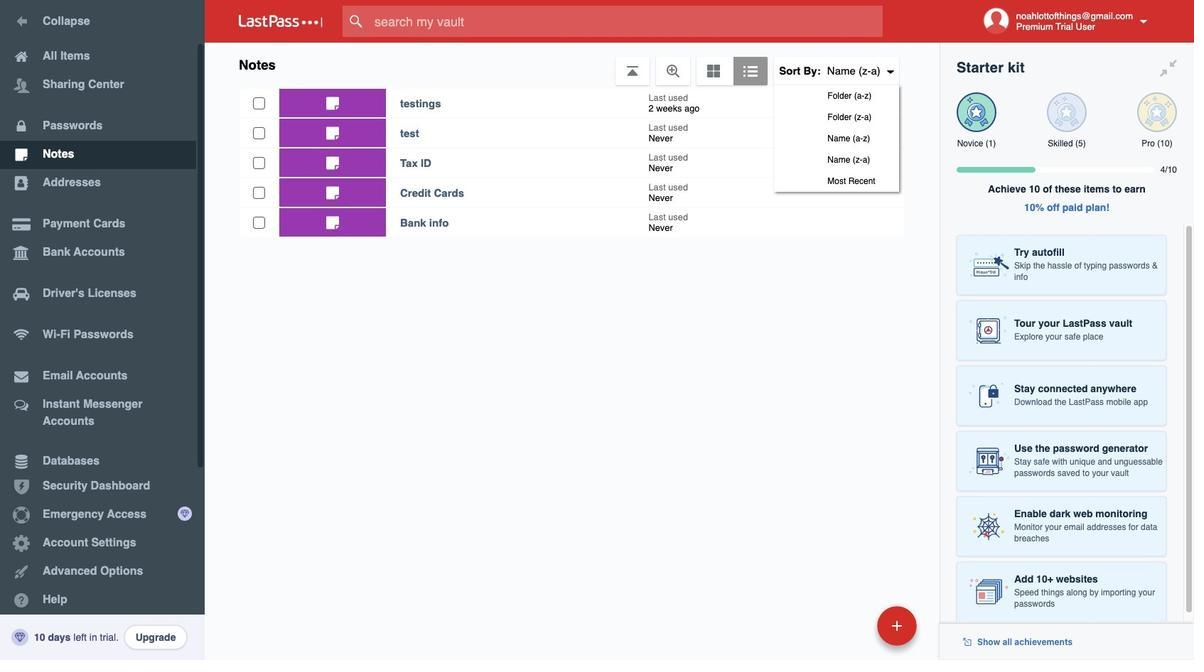 Task type: locate. For each thing, give the bounding box(es) containing it.
Search search field
[[343, 6, 911, 37]]

search my vault text field
[[343, 6, 911, 37]]

main navigation navigation
[[0, 0, 205, 660]]



Task type: describe. For each thing, give the bounding box(es) containing it.
new item element
[[780, 606, 922, 646]]

vault options navigation
[[205, 43, 940, 192]]

lastpass image
[[239, 15, 323, 28]]

new item navigation
[[780, 602, 926, 660]]



